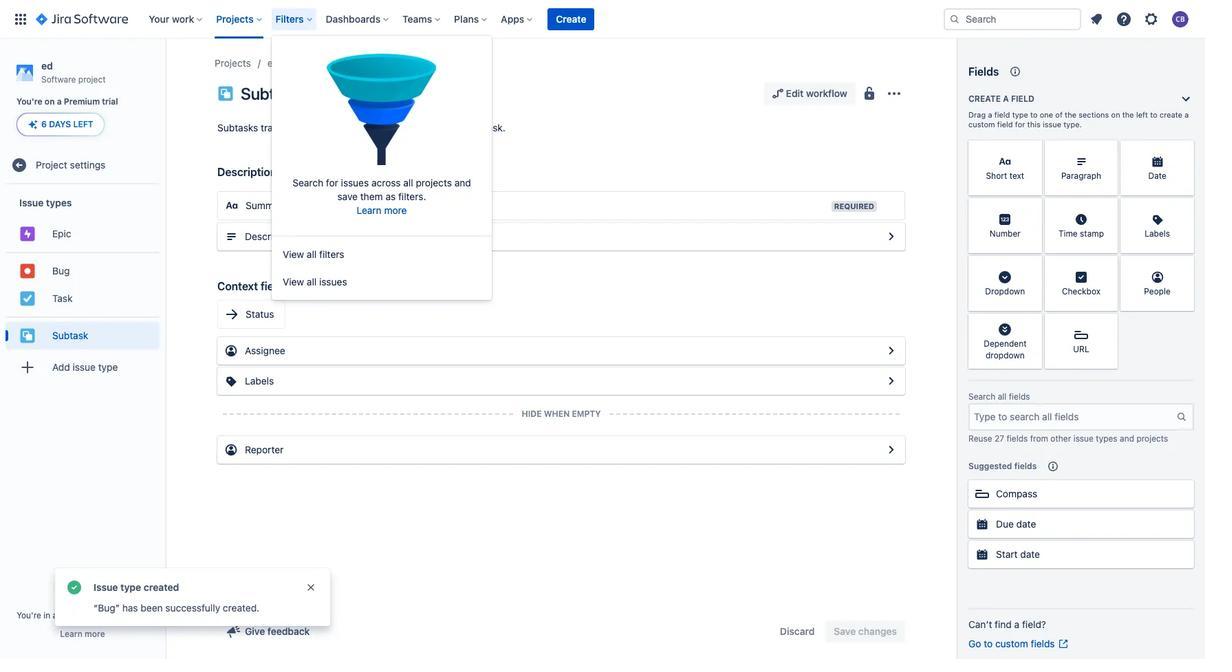 Task type: vqa. For each thing, say whether or not it's contained in the screenshot.
that
yes



Task type: locate. For each thing, give the bounding box(es) containing it.
1 horizontal spatial settings
[[329, 57, 365, 69]]

in
[[44, 610, 50, 621]]

learn inside button
[[60, 629, 82, 639]]

open field configuration image for reporter
[[884, 442, 900, 458]]

1 view from the top
[[283, 249, 304, 260]]

your work button
[[145, 8, 208, 30]]

0 horizontal spatial issue
[[73, 361, 96, 373]]

custom down drag
[[969, 120, 996, 129]]

more information image
[[1025, 200, 1041, 216], [1025, 257, 1041, 274], [1101, 257, 1117, 274], [1177, 257, 1193, 274]]

issues for for
[[341, 177, 369, 189]]

date right 'start'
[[1021, 549, 1041, 560]]

description inside button
[[245, 231, 296, 242]]

text
[[1010, 171, 1025, 181]]

all left filters
[[307, 249, 317, 260]]

ed right projects link
[[268, 57, 279, 69]]

view inside 'link'
[[283, 249, 304, 260]]

view for view all issues
[[283, 276, 304, 288]]

labels
[[1145, 229, 1171, 239], [245, 375, 274, 387]]

create
[[1160, 110, 1183, 119]]

2 vertical spatial issue
[[1074, 434, 1094, 444]]

drag a field type to one of the sections on the left to create a custom field for this issue type.
[[969, 110, 1190, 129]]

1 vertical spatial labels
[[245, 375, 274, 387]]

1 horizontal spatial on
[[1112, 110, 1121, 119]]

date inside button
[[1017, 518, 1037, 530]]

0 horizontal spatial project
[[78, 74, 106, 85]]

no restrictions image
[[862, 85, 878, 102]]

0 vertical spatial you're
[[17, 96, 42, 107]]

date for due date
[[1017, 518, 1037, 530]]

group
[[6, 185, 160, 390], [6, 252, 160, 317]]

you're left in
[[17, 610, 41, 621]]

field for drag
[[995, 110, 1011, 119]]

the left left
[[1123, 110, 1135, 119]]

fields left this link will be opened in a new tab image
[[1031, 638, 1056, 650]]

type up this
[[1013, 110, 1029, 119]]

1 vertical spatial settings
[[70, 159, 106, 171]]

from
[[1031, 434, 1049, 444]]

1 vertical spatial on
[[1112, 110, 1121, 119]]

0 horizontal spatial settings
[[70, 159, 106, 171]]

0 horizontal spatial learn
[[60, 629, 82, 639]]

issue down one
[[1043, 120, 1062, 129]]

ed for ed software project
[[41, 60, 53, 72]]

your profile and settings image
[[1173, 11, 1189, 27]]

project
[[78, 74, 106, 85], [121, 610, 149, 621]]

all down view all filters
[[307, 276, 317, 288]]

of right one
[[1056, 110, 1063, 119]]

assignee
[[245, 345, 285, 357]]

2 horizontal spatial of
[[1056, 110, 1063, 119]]

0 vertical spatial type
[[1013, 110, 1029, 119]]

to right go
[[984, 638, 993, 650]]

1 horizontal spatial issue
[[1043, 120, 1062, 129]]

are
[[399, 122, 413, 134]]

0 horizontal spatial on
[[45, 96, 55, 107]]

create button
[[548, 8, 595, 30]]

1 vertical spatial field
[[995, 110, 1011, 119]]

subtask down ed link
[[241, 84, 300, 103]]

add issue type image
[[19, 360, 36, 376]]

2 vertical spatial type
[[121, 582, 141, 593]]

short text
[[987, 171, 1025, 181]]

1 horizontal spatial more
[[384, 205, 407, 216]]

on inside drag a field type to one of the sections on the left to create a custom field for this issue type.
[[1112, 110, 1121, 119]]

issues up save
[[341, 177, 369, 189]]

2 you're from the top
[[17, 610, 41, 621]]

view down view all filters
[[283, 276, 304, 288]]

projects
[[216, 13, 254, 24], [215, 57, 251, 69]]

all up filters.
[[404, 177, 413, 189]]

type up has
[[121, 582, 141, 593]]

created
[[144, 582, 179, 593]]

for up save
[[326, 177, 339, 189]]

open field configuration image for assignee
[[884, 343, 900, 359]]

0 vertical spatial settings
[[329, 57, 365, 69]]

more information image for time stamp
[[1101, 200, 1117, 216]]

a right 'create'
[[1185, 110, 1190, 119]]

view all filters
[[283, 249, 345, 260]]

more information image for labels
[[1177, 200, 1193, 216]]

issues inside search for issues across all projects and save them as filters. learn more
[[341, 177, 369, 189]]

subtask link
[[6, 322, 160, 350]]

2 horizontal spatial issue
[[1074, 434, 1094, 444]]

across
[[372, 177, 401, 189]]

issues down filters
[[319, 276, 347, 288]]

issue right other
[[1074, 434, 1094, 444]]

1 vertical spatial project settings
[[36, 159, 106, 171]]

fields inside "link"
[[1031, 638, 1056, 650]]

0 vertical spatial more information about the context fields image
[[316, 164, 333, 180]]

more options image
[[886, 85, 903, 102]]

1 horizontal spatial learn
[[357, 205, 382, 216]]

0 horizontal spatial ed
[[41, 60, 53, 72]]

of right pieces
[[343, 122, 352, 134]]

date for start date
[[1021, 549, 1041, 560]]

issue down teams
[[382, 57, 405, 69]]

1 horizontal spatial work
[[355, 122, 377, 134]]

learn
[[357, 205, 382, 216], [60, 629, 82, 639]]

projects up projects link
[[216, 13, 254, 24]]

your
[[149, 13, 170, 24]]

group containing issue types
[[6, 185, 160, 390]]

premium
[[64, 96, 100, 107]]

1 vertical spatial projects
[[1137, 434, 1169, 444]]

subtask up the add
[[52, 330, 88, 341]]

1 horizontal spatial to
[[1031, 110, 1038, 119]]

a right drag
[[989, 110, 993, 119]]

1 vertical spatial create
[[969, 94, 1001, 104]]

0 horizontal spatial create
[[556, 13, 587, 24]]

banner containing your work
[[0, 0, 1206, 39]]

0 horizontal spatial more
[[85, 629, 105, 639]]

0 vertical spatial more
[[384, 205, 407, 216]]

a right find
[[1015, 619, 1020, 630]]

dropdown
[[986, 287, 1026, 297]]

create up drag
[[969, 94, 1001, 104]]

1 you're from the top
[[17, 96, 42, 107]]

and inside search for issues across all projects and save them as filters. learn more
[[455, 177, 471, 189]]

search inside search for issues across all projects and save them as filters. learn more
[[293, 177, 324, 189]]

custom
[[969, 120, 996, 129], [996, 638, 1029, 650]]

open field configuration image
[[884, 373, 900, 390]]

issue up epic link in the left top of the page
[[19, 197, 44, 208]]

all for view all issues
[[307, 276, 317, 288]]

1 vertical spatial for
[[326, 177, 339, 189]]

more information about the context fields image down pieces
[[316, 164, 333, 180]]

search image
[[950, 13, 961, 24]]

managed
[[83, 610, 119, 621]]

0 horizontal spatial and
[[455, 177, 471, 189]]

1 horizontal spatial more information about the context fields image
[[316, 164, 333, 180]]

fields left more information about the suggested fields icon
[[1015, 461, 1037, 471]]

search for issues across all projects and save them as filters. learn more
[[293, 177, 471, 216]]

due date button
[[969, 511, 1195, 538]]

filters.
[[398, 191, 426, 203]]

0 vertical spatial project settings
[[295, 57, 365, 69]]

search for search all fields
[[969, 392, 996, 402]]

types down type to search all fields text field at the bottom right of page
[[1097, 434, 1118, 444]]

0 vertical spatial projects
[[416, 177, 452, 189]]

project settings down 6 days left
[[36, 159, 106, 171]]

2 group from the top
[[6, 252, 160, 317]]

description
[[217, 166, 277, 178], [245, 231, 296, 242]]

type down subtask link
[[98, 361, 118, 373]]

go
[[969, 638, 982, 650]]

0 horizontal spatial types
[[46, 197, 72, 208]]

project up premium
[[78, 74, 106, 85]]

1 horizontal spatial ed
[[268, 57, 279, 69]]

settings
[[329, 57, 365, 69], [70, 159, 106, 171]]

filters
[[276, 13, 304, 24]]

0 horizontal spatial search
[[293, 177, 324, 189]]

1 horizontal spatial project settings link
[[295, 55, 365, 72]]

type inside 'button'
[[98, 361, 118, 373]]

0 horizontal spatial type
[[98, 361, 118, 373]]

on
[[45, 96, 55, 107], [1112, 110, 1121, 119]]

1 horizontal spatial type
[[121, 582, 141, 593]]

issue inside 'button'
[[73, 361, 96, 373]]

create for create a field
[[969, 94, 1001, 104]]

0 vertical spatial for
[[1016, 120, 1026, 129]]

project inside ed software project
[[78, 74, 106, 85]]

1 vertical spatial search
[[969, 392, 996, 402]]

open field configuration image
[[884, 229, 900, 245], [884, 343, 900, 359], [884, 442, 900, 458]]

0 vertical spatial issue types
[[382, 57, 432, 69]]

that
[[379, 122, 397, 134]]

labels up people
[[1145, 229, 1171, 239]]

context fields
[[217, 280, 289, 293]]

issue types up epic
[[19, 197, 72, 208]]

more down as
[[384, 205, 407, 216]]

an image showing that the apps dropdown menu is empty image
[[327, 40, 437, 176]]

work right your
[[172, 13, 194, 24]]

0 horizontal spatial for
[[326, 177, 339, 189]]

projects link
[[215, 55, 251, 72]]

issue right the add
[[73, 361, 96, 373]]

1 vertical spatial and
[[1120, 434, 1135, 444]]

1 vertical spatial view
[[283, 276, 304, 288]]

2 horizontal spatial type
[[1013, 110, 1029, 119]]

date
[[1017, 518, 1037, 530], [1021, 549, 1041, 560]]

issues
[[341, 177, 369, 189], [319, 276, 347, 288]]

project settings link down left
[[6, 152, 160, 179]]

issue
[[1043, 120, 1062, 129], [73, 361, 96, 373], [1074, 434, 1094, 444]]

1 horizontal spatial create
[[969, 94, 1001, 104]]

due date
[[997, 518, 1037, 530]]

context
[[217, 280, 258, 293]]

settings down dashboards
[[329, 57, 365, 69]]

issue inside group
[[19, 197, 44, 208]]

projects up issue type icon
[[215, 57, 251, 69]]

date inside "button"
[[1021, 549, 1041, 560]]

the up type.
[[1065, 110, 1077, 119]]

settings down left
[[70, 159, 106, 171]]

small
[[286, 122, 309, 134]]

date
[[1149, 171, 1167, 181]]

of right part
[[437, 122, 446, 134]]

jira software image
[[36, 11, 128, 27], [36, 11, 128, 27]]

more information image
[[1025, 142, 1041, 158], [1101, 142, 1117, 158], [1177, 142, 1193, 158], [1101, 200, 1117, 216], [1177, 200, 1193, 216], [1025, 315, 1041, 332]]

drag
[[969, 110, 986, 119]]

view up view all issues
[[283, 249, 304, 260]]

1 vertical spatial more information about the context fields image
[[297, 278, 314, 295]]

appswitcher icon image
[[12, 11, 29, 27]]

create inside button
[[556, 13, 587, 24]]

success image
[[66, 580, 83, 596]]

open field configuration image inside description button
[[884, 229, 900, 245]]

learn down them
[[357, 205, 382, 216]]

search for search for issues across all projects and save them as filters. learn more
[[293, 177, 324, 189]]

create right apps popup button
[[556, 13, 587, 24]]

issue up "bug"
[[94, 582, 118, 593]]

epic link
[[6, 220, 160, 248]]

banner
[[0, 0, 1206, 39]]

0 horizontal spatial work
[[172, 13, 194, 24]]

help image
[[1116, 11, 1133, 27]]

more information image for checkbox
[[1101, 257, 1117, 274]]

more information image for dropdown
[[1025, 257, 1041, 274]]

your work
[[149, 13, 194, 24]]

ed link
[[268, 55, 279, 72]]

to right left
[[1151, 110, 1158, 119]]

save
[[338, 191, 358, 203]]

0 vertical spatial issue
[[1043, 120, 1062, 129]]

2 vertical spatial issue
[[94, 582, 118, 593]]

subtask
[[241, 84, 300, 103], [52, 330, 88, 341]]

0 vertical spatial create
[[556, 13, 587, 24]]

0 vertical spatial description
[[217, 166, 277, 178]]

2 open field configuration image from the top
[[884, 343, 900, 359]]

to up this
[[1031, 110, 1038, 119]]

1 horizontal spatial project
[[295, 57, 327, 69]]

of inside drag a field type to one of the sections on the left to create a custom field for this issue type.
[[1056, 110, 1063, 119]]

1 horizontal spatial labels
[[1145, 229, 1171, 239]]

more inside button
[[85, 629, 105, 639]]

a left larger
[[448, 122, 453, 134]]

field for create
[[1012, 94, 1035, 104]]

0 vertical spatial issues
[[341, 177, 369, 189]]

open field configuration image for description
[[884, 229, 900, 245]]

custom down 'can't find a field?' at the bottom of page
[[996, 638, 1029, 650]]

types down teams dropdown button
[[407, 57, 432, 69]]

settings image
[[1144, 11, 1160, 27]]

1 vertical spatial issue
[[19, 197, 44, 208]]

3 open field configuration image from the top
[[884, 442, 900, 458]]

search
[[293, 177, 324, 189], [969, 392, 996, 402]]

all for search all fields
[[998, 392, 1007, 402]]

create for create
[[556, 13, 587, 24]]

plans button
[[450, 8, 493, 30]]

on up the 6 at the top left of the page
[[45, 96, 55, 107]]

you're up the 6 at the top left of the page
[[17, 96, 42, 107]]

labels down assignee
[[245, 375, 274, 387]]

0 vertical spatial project
[[295, 57, 327, 69]]

2 view from the top
[[283, 276, 304, 288]]

1 vertical spatial subtask
[[52, 330, 88, 341]]

search up reuse
[[969, 392, 996, 402]]

description down summary
[[245, 231, 296, 242]]

description up summary
[[217, 166, 277, 178]]

for left this
[[1016, 120, 1026, 129]]

you're for you're in a team-managed project
[[17, 610, 41, 621]]

1 vertical spatial project settings link
[[6, 152, 160, 179]]

more information image for short text
[[1025, 142, 1041, 158]]

all inside 'link'
[[307, 249, 317, 260]]

1 vertical spatial you're
[[17, 610, 41, 621]]

1 vertical spatial description
[[245, 231, 296, 242]]

0 vertical spatial subtask
[[241, 84, 300, 103]]

project right ed link
[[295, 57, 327, 69]]

0 horizontal spatial project settings
[[36, 159, 106, 171]]

1 vertical spatial issue
[[73, 361, 96, 373]]

1 vertical spatial projects
[[215, 57, 251, 69]]

successfully
[[165, 602, 220, 614]]

work left that
[[355, 122, 377, 134]]

0 vertical spatial projects
[[216, 13, 254, 24]]

projects inside dropdown button
[[216, 13, 254, 24]]

1 horizontal spatial issue
[[94, 582, 118, 593]]

1 group from the top
[[6, 185, 160, 390]]

date right "due"
[[1017, 518, 1037, 530]]

type.
[[1064, 120, 1083, 129]]

more information about the context fields image down view all filters
[[297, 278, 314, 295]]

them
[[360, 191, 383, 203]]

more information about the context fields image
[[316, 164, 333, 180], [297, 278, 314, 295]]

0 vertical spatial project settings link
[[295, 55, 365, 72]]

all
[[404, 177, 413, 189], [307, 249, 317, 260], [307, 276, 317, 288], [998, 392, 1007, 402]]

bug link
[[6, 258, 160, 285]]

ed inside ed software project
[[41, 60, 53, 72]]

teams button
[[399, 8, 446, 30]]

project down 'issue type created'
[[121, 610, 149, 621]]

1 horizontal spatial search
[[969, 392, 996, 402]]

0 vertical spatial search
[[293, 177, 324, 189]]

0 horizontal spatial to
[[984, 638, 993, 650]]

all inside search for issues across all projects and save them as filters. learn more
[[404, 177, 413, 189]]

more information about the context fields image for description fields
[[316, 164, 333, 180]]

subtask inside group
[[52, 330, 88, 341]]

and down larger
[[455, 177, 471, 189]]

0 horizontal spatial labels
[[245, 375, 274, 387]]

fields
[[279, 166, 308, 178], [261, 280, 289, 293], [1010, 392, 1031, 402], [1007, 434, 1029, 444], [1015, 461, 1037, 471], [1031, 638, 1056, 650]]

edit
[[786, 87, 804, 99]]

project settings link down dashboards
[[295, 55, 365, 72]]

workflow
[[807, 87, 848, 99]]

description for description
[[245, 231, 296, 242]]

0 vertical spatial on
[[45, 96, 55, 107]]

0 vertical spatial learn
[[357, 205, 382, 216]]

project
[[295, 57, 327, 69], [36, 159, 67, 171]]

learn down team-
[[60, 629, 82, 639]]

issue types down teams
[[382, 57, 432, 69]]

created.
[[223, 602, 260, 614]]

1 vertical spatial learn
[[60, 629, 82, 639]]

people
[[1145, 287, 1171, 297]]

part
[[416, 122, 434, 134]]

1 vertical spatial date
[[1021, 549, 1041, 560]]

0 horizontal spatial project
[[36, 159, 67, 171]]

project settings down dashboards
[[295, 57, 365, 69]]

1 vertical spatial issues
[[319, 276, 347, 288]]

ed up software
[[41, 60, 53, 72]]

0 vertical spatial custom
[[969, 120, 996, 129]]

0 vertical spatial field
[[1012, 94, 1035, 104]]

types up epic
[[46, 197, 72, 208]]

0 horizontal spatial issue
[[19, 197, 44, 208]]

trial
[[102, 96, 118, 107]]

notifications image
[[1089, 11, 1105, 27]]

0 horizontal spatial projects
[[416, 177, 452, 189]]

search down small
[[293, 177, 324, 189]]

1 vertical spatial custom
[[996, 638, 1029, 650]]

more information image for paragraph
[[1101, 142, 1117, 158]]

more information image for dependent dropdown
[[1025, 315, 1041, 332]]

more down managed
[[85, 629, 105, 639]]

0 vertical spatial view
[[283, 249, 304, 260]]

projects for projects link
[[215, 57, 251, 69]]

open field configuration image inside reporter button
[[884, 442, 900, 458]]

open field configuration image inside assignee button
[[884, 343, 900, 359]]

and down type to search all fields text field at the bottom right of page
[[1120, 434, 1135, 444]]

view for view all filters
[[283, 249, 304, 260]]

empty
[[572, 409, 601, 419]]

all down dropdown
[[998, 392, 1007, 402]]

0 horizontal spatial subtask
[[52, 330, 88, 341]]

project down 6 days left dropdown button
[[36, 159, 67, 171]]

on right sections
[[1112, 110, 1121, 119]]

stamp
[[1081, 229, 1105, 239]]

project settings link
[[295, 55, 365, 72], [6, 152, 160, 179]]

1 open field configuration image from the top
[[884, 229, 900, 245]]

0 vertical spatial issue
[[382, 57, 405, 69]]

to
[[1031, 110, 1038, 119], [1151, 110, 1158, 119], [984, 638, 993, 650]]

a down the more information about the fields image at right
[[1004, 94, 1010, 104]]



Task type: describe. For each thing, give the bounding box(es) containing it.
0 horizontal spatial of
[[343, 122, 352, 134]]

more information image for number
[[1025, 200, 1041, 216]]

description fields
[[217, 166, 308, 178]]

start date button
[[969, 541, 1195, 568]]

discard button
[[772, 621, 823, 643]]

pieces
[[312, 122, 341, 134]]

you're for you're on a premium trial
[[17, 96, 42, 107]]

for inside drag a field type to one of the sections on the left to create a custom field for this issue type.
[[1016, 120, 1026, 129]]

when
[[544, 409, 570, 419]]

fields up summary
[[279, 166, 308, 178]]

filters button
[[272, 8, 318, 30]]

1 horizontal spatial issue types
[[382, 57, 432, 69]]

team-
[[60, 610, 83, 621]]

feedback
[[268, 626, 310, 637]]

all for view all filters
[[307, 249, 317, 260]]

learn more link
[[357, 205, 407, 216]]

more information image for people
[[1177, 257, 1193, 274]]

learn inside search for issues across all projects and save them as filters. learn more
[[357, 205, 382, 216]]

reuse
[[969, 434, 993, 444]]

6
[[41, 119, 47, 130]]

this link will be opened in a new tab image
[[1058, 639, 1069, 650]]

compass button
[[969, 480, 1195, 508]]

fields down dropdown
[[1010, 392, 1031, 402]]

issue inside drag a field type to one of the sections on the left to create a custom field for this issue type.
[[1043, 120, 1062, 129]]

start date
[[997, 549, 1041, 560]]

larger
[[456, 122, 482, 134]]

checkbox
[[1063, 287, 1101, 297]]

a right in
[[53, 610, 57, 621]]

sections
[[1079, 110, 1110, 119]]

2 the from the left
[[1123, 110, 1135, 119]]

more information image for date
[[1177, 142, 1193, 158]]

number
[[990, 229, 1021, 239]]

for inside search for issues across all projects and save them as filters. learn more
[[326, 177, 339, 189]]

ed for ed
[[268, 57, 279, 69]]

issue for issue types link
[[382, 57, 405, 69]]

assignee button
[[217, 337, 906, 365]]

view all filters link
[[272, 241, 492, 269]]

paragraph
[[1062, 171, 1102, 181]]

add issue type button
[[6, 354, 160, 382]]

description for description fields
[[217, 166, 277, 178]]

track
[[261, 122, 284, 134]]

2 vertical spatial field
[[998, 120, 1014, 129]]

learn more button
[[60, 629, 105, 640]]

subtask group
[[6, 317, 160, 354]]

fields right 27
[[1007, 434, 1029, 444]]

sidebar navigation image
[[150, 55, 180, 83]]

suggested fields
[[969, 461, 1037, 471]]

subtasks track small pieces of work that are part of a larger task.
[[217, 122, 506, 134]]

primary element
[[8, 0, 944, 38]]

status
[[246, 308, 274, 320]]

labels button
[[217, 368, 906, 395]]

more inside search for issues across all projects and save them as filters. learn more
[[384, 205, 407, 216]]

projects button
[[212, 8, 267, 30]]

1 vertical spatial types
[[46, 197, 72, 208]]

start
[[997, 549, 1018, 560]]

labels inside button
[[245, 375, 274, 387]]

task
[[52, 292, 73, 304]]

"bug" has been successfully created.
[[94, 602, 260, 614]]

0 horizontal spatial project settings link
[[6, 152, 160, 179]]

bug
[[52, 265, 70, 277]]

ed software project
[[41, 60, 106, 85]]

give
[[245, 626, 265, 637]]

fields up status
[[261, 280, 289, 293]]

projects for projects dropdown button
[[216, 13, 254, 24]]

time stamp
[[1059, 229, 1105, 239]]

edit workflow
[[786, 87, 848, 99]]

0 horizontal spatial issue types
[[19, 197, 72, 208]]

you're on a premium trial
[[17, 96, 118, 107]]

dropdown
[[986, 350, 1025, 361]]

learn more
[[60, 629, 105, 639]]

1 horizontal spatial subtask
[[241, 84, 300, 103]]

this
[[1028, 120, 1041, 129]]

hide when empty
[[522, 409, 601, 419]]

add issue type
[[52, 361, 118, 373]]

you're in a team-managed project
[[17, 610, 149, 621]]

issues for all
[[319, 276, 347, 288]]

task.
[[484, 122, 506, 134]]

dependent
[[984, 339, 1027, 349]]

work inside dropdown button
[[172, 13, 194, 24]]

search all fields
[[969, 392, 1031, 402]]

27
[[995, 434, 1005, 444]]

0 vertical spatial types
[[407, 57, 432, 69]]

give feedback button
[[217, 621, 318, 643]]

to inside "link"
[[984, 638, 993, 650]]

1 horizontal spatial project settings
[[295, 57, 365, 69]]

required
[[835, 202, 875, 211]]

software
[[41, 74, 76, 85]]

0 vertical spatial labels
[[1145, 229, 1171, 239]]

reporter
[[245, 444, 284, 456]]

time
[[1059, 229, 1078, 239]]

1 horizontal spatial of
[[437, 122, 446, 134]]

1 the from the left
[[1065, 110, 1077, 119]]

field?
[[1023, 619, 1047, 630]]

1 vertical spatial project
[[121, 610, 149, 621]]

view all issues
[[283, 276, 347, 288]]

more information about the suggested fields image
[[1046, 458, 1062, 475]]

projects inside search for issues across all projects and save them as filters. learn more
[[416, 177, 452, 189]]

plans
[[454, 13, 479, 24]]

more information about the fields image
[[1008, 63, 1024, 80]]

suggested
[[969, 461, 1013, 471]]

2 horizontal spatial to
[[1151, 110, 1158, 119]]

go to custom fields link
[[969, 637, 1069, 651]]

teams
[[403, 13, 432, 24]]

view all issues link
[[272, 269, 492, 296]]

days
[[49, 119, 71, 130]]

reuse 27 fields from other issue types and projects
[[969, 434, 1169, 444]]

2 horizontal spatial types
[[1097, 434, 1118, 444]]

apps
[[501, 13, 525, 24]]

add
[[52, 361, 70, 373]]

Type to search all fields text field
[[970, 405, 1177, 429]]

edit workflow button
[[764, 83, 856, 105]]

filters
[[319, 249, 345, 260]]

group containing bug
[[6, 252, 160, 317]]

epic
[[52, 228, 71, 239]]

fields
[[969, 65, 1000, 78]]

1 vertical spatial project
[[36, 159, 67, 171]]

description button
[[217, 223, 906, 251]]

hide
[[522, 409, 542, 419]]

url
[[1074, 344, 1090, 355]]

6 days left button
[[17, 114, 104, 136]]

issue type icon image
[[217, 85, 234, 102]]

a down software
[[57, 96, 62, 107]]

1 horizontal spatial projects
[[1137, 434, 1169, 444]]

Search field
[[944, 8, 1082, 30]]

custom inside drag a field type to one of the sections on the left to create a custom field for this issue type.
[[969, 120, 996, 129]]

issue for group containing issue types
[[19, 197, 44, 208]]

one
[[1040, 110, 1054, 119]]

dismiss image
[[306, 582, 317, 593]]

more information about the context fields image for context fields
[[297, 278, 314, 295]]

has
[[122, 602, 138, 614]]

compass
[[997, 488, 1038, 500]]

custom inside "link"
[[996, 638, 1029, 650]]

summary
[[246, 200, 288, 211]]

type inside drag a field type to one of the sections on the left to create a custom field for this issue type.
[[1013, 110, 1029, 119]]



